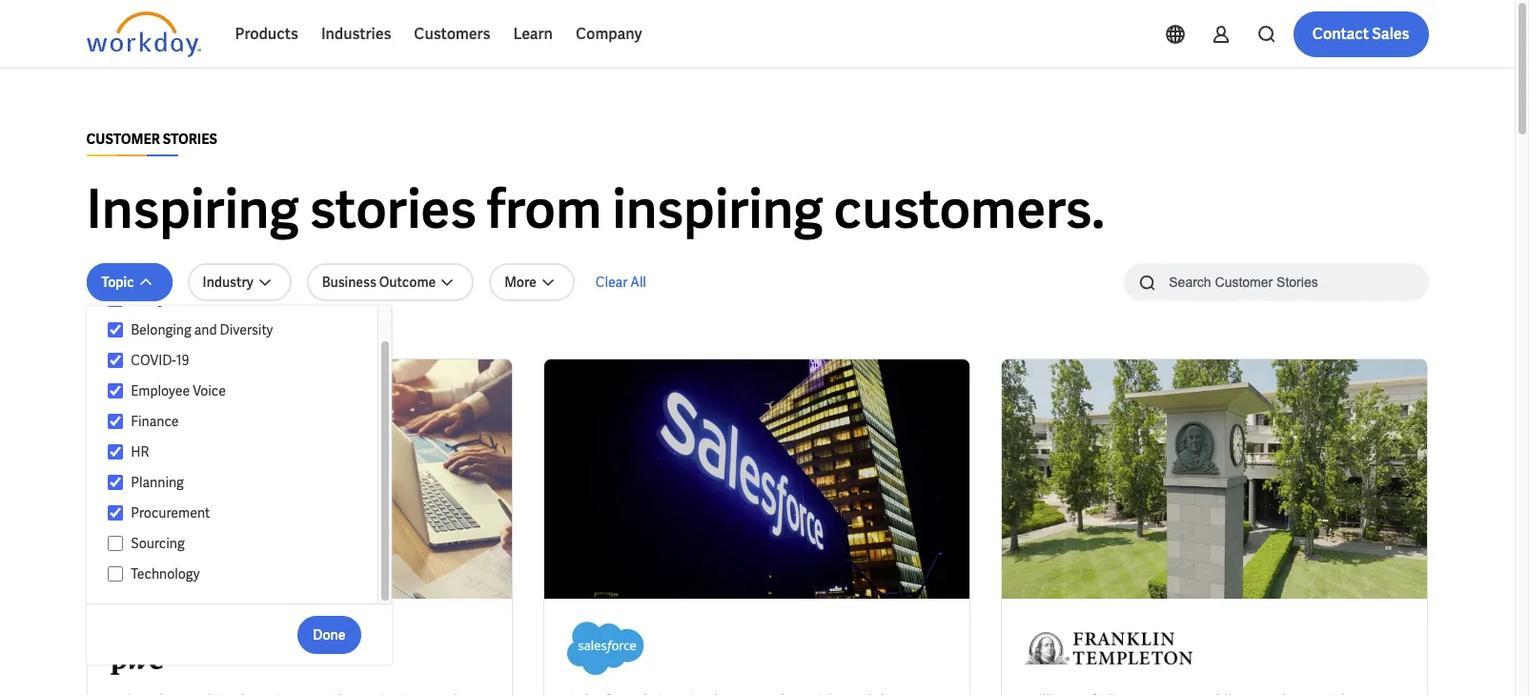 Task type: locate. For each thing, give the bounding box(es) containing it.
19
[[176, 352, 189, 369]]

industries
[[321, 24, 391, 44]]

inspiring
[[612, 175, 823, 244]]

hr
[[131, 443, 149, 461]]

company
[[576, 24, 642, 44]]

employee voice
[[131, 382, 226, 400]]

finance link
[[123, 410, 359, 433]]

diversity
[[220, 321, 273, 339]]

covid-19 link
[[123, 349, 359, 372]]

contact
[[1313, 24, 1369, 44]]

pricewaterhousecoopers global licensing services corporation (pwc) image
[[110, 622, 180, 675]]

covid-19
[[131, 352, 189, 369]]

employee voice link
[[123, 380, 359, 402]]

more button
[[489, 263, 575, 301]]

None checkbox
[[107, 352, 123, 369], [107, 382, 123, 400], [107, 443, 123, 461], [107, 504, 123, 522], [107, 535, 123, 552], [107, 352, 123, 369], [107, 382, 123, 400], [107, 443, 123, 461], [107, 504, 123, 522], [107, 535, 123, 552]]

planning link
[[123, 471, 359, 494]]

products button
[[224, 11, 310, 57]]

learn
[[513, 24, 553, 44]]

planning
[[131, 474, 184, 491]]

topic
[[102, 274, 134, 291]]

stories
[[310, 175, 477, 244]]

learn button
[[502, 11, 564, 57]]

clear
[[596, 274, 628, 291]]

analytics link
[[123, 288, 359, 311]]

employee
[[131, 382, 190, 400]]

sourcing link
[[123, 532, 359, 555]]

industry button
[[187, 263, 292, 301]]

business outcome button
[[307, 263, 474, 301]]

contact sales
[[1313, 24, 1410, 44]]

technology link
[[123, 563, 359, 586]]

more
[[505, 274, 537, 291]]

covid-
[[131, 352, 176, 369]]

clear all button
[[590, 263, 652, 301]]

customer stories
[[86, 131, 217, 148]]

topic button
[[86, 263, 172, 301]]

business outcome
[[322, 274, 436, 291]]

560 results
[[86, 327, 156, 344]]

inspiring
[[86, 175, 299, 244]]

None checkbox
[[107, 291, 123, 308], [107, 321, 123, 339], [107, 413, 123, 430], [107, 474, 123, 491], [107, 565, 123, 583], [107, 291, 123, 308], [107, 321, 123, 339], [107, 413, 123, 430], [107, 474, 123, 491], [107, 565, 123, 583]]

salesforce.com image
[[568, 622, 644, 675]]



Task type: vqa. For each thing, say whether or not it's contained in the screenshot.
the Sales
yes



Task type: describe. For each thing, give the bounding box(es) containing it.
outcome
[[379, 274, 436, 291]]

results
[[112, 327, 156, 344]]

sales
[[1372, 24, 1410, 44]]

all
[[631, 274, 646, 291]]

customers
[[414, 24, 491, 44]]

procurement link
[[123, 502, 359, 524]]

industries button
[[310, 11, 403, 57]]

belonging and diversity
[[131, 321, 273, 339]]

business
[[322, 274, 377, 291]]

go to the homepage image
[[86, 11, 201, 57]]

done button
[[298, 616, 361, 654]]

customer
[[86, 131, 160, 148]]

voice
[[193, 382, 226, 400]]

sourcing
[[131, 535, 185, 552]]

560
[[86, 327, 109, 344]]

belonging and diversity link
[[123, 319, 359, 341]]

finance
[[131, 413, 179, 430]]

Search Customer Stories text field
[[1158, 265, 1392, 298]]

industry
[[203, 274, 253, 291]]

hr link
[[123, 441, 359, 463]]

technology
[[131, 565, 200, 583]]

company button
[[564, 11, 654, 57]]

customers.
[[834, 175, 1105, 244]]

stories
[[163, 131, 217, 148]]

from
[[487, 175, 602, 244]]

inspiring stories from inspiring customers.
[[86, 175, 1105, 244]]

analytics
[[131, 291, 187, 308]]

customers button
[[403, 11, 502, 57]]

procurement
[[131, 504, 210, 522]]

products
[[235, 24, 298, 44]]

contact sales link
[[1294, 11, 1429, 57]]

and
[[194, 321, 217, 339]]

done
[[313, 626, 346, 643]]

belonging
[[131, 321, 191, 339]]

franklin templeton companies, llc image
[[1025, 622, 1193, 675]]

clear all
[[596, 274, 646, 291]]



